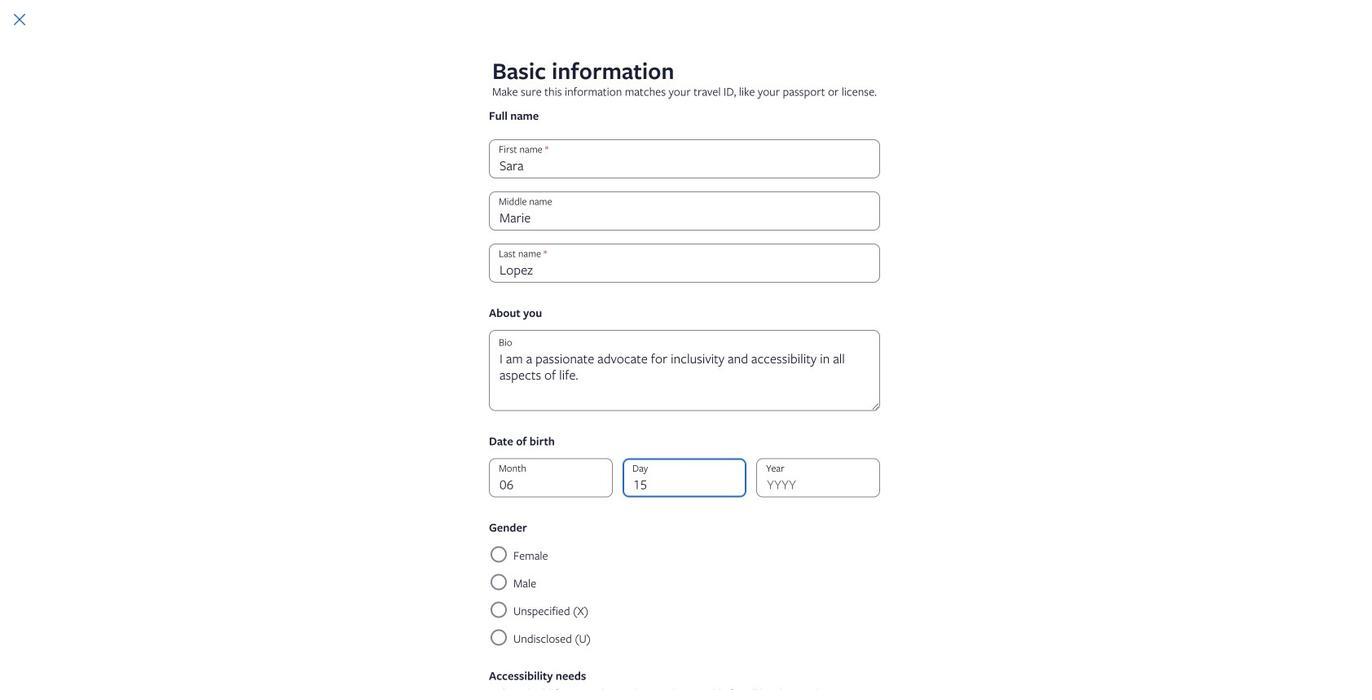 Task type: vqa. For each thing, say whether or not it's contained in the screenshot.
"dd" PHONE FIELD
yes



Task type: describe. For each thing, give the bounding box(es) containing it.
YYYY telephone field
[[756, 458, 880, 498]]

MM telephone field
[[489, 458, 613, 498]]

close image
[[10, 10, 29, 29]]



Task type: locate. For each thing, give the bounding box(es) containing it.
main content
[[482, 78, 1174, 665]]

dialog
[[0, 0, 1369, 690]]

None text field
[[489, 139, 880, 178]]

None text field
[[489, 192, 880, 231], [489, 244, 880, 283], [489, 192, 880, 231], [489, 244, 880, 283]]

DD telephone field
[[623, 458, 747, 498]]

Help future hosts get to know you better. You can share your travel style, hobbies, interests, and more. text field
[[489, 330, 880, 411]]



